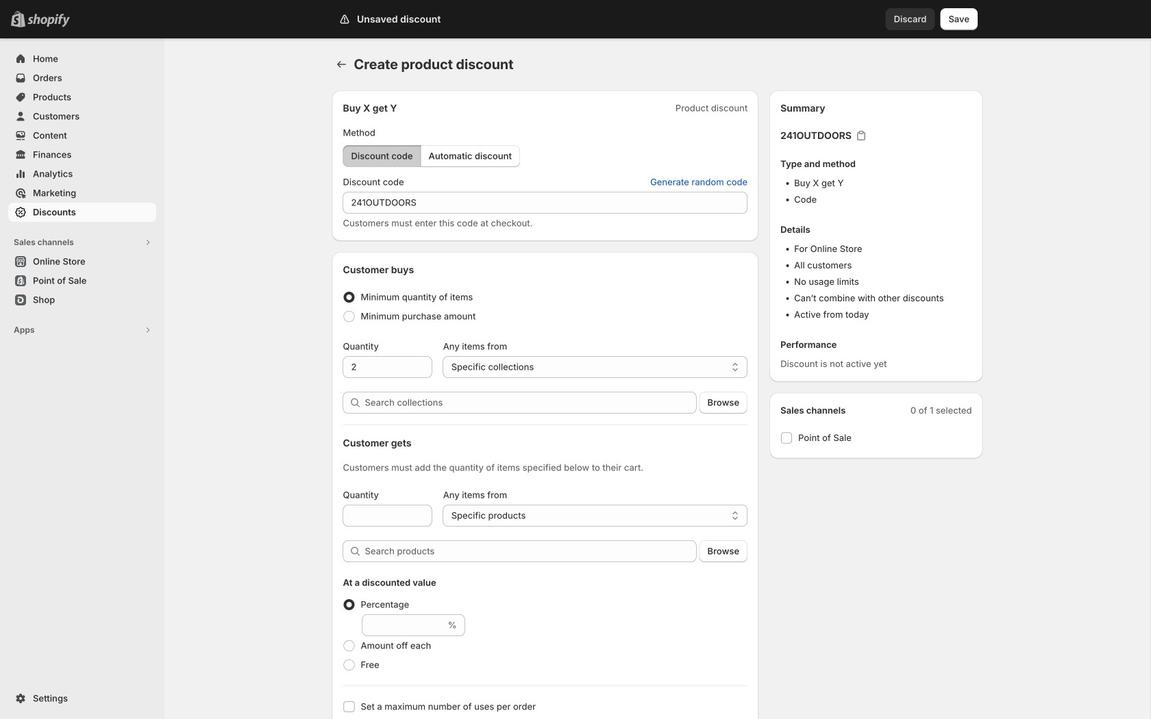 Task type: locate. For each thing, give the bounding box(es) containing it.
shopify image
[[27, 14, 70, 27]]

None text field
[[362, 615, 445, 637]]

None text field
[[343, 192, 748, 214], [343, 357, 432, 378], [343, 505, 432, 527], [343, 192, 748, 214], [343, 357, 432, 378], [343, 505, 432, 527]]

Search collections text field
[[365, 392, 697, 414]]



Task type: describe. For each thing, give the bounding box(es) containing it.
Search products text field
[[365, 541, 697, 563]]



Task type: vqa. For each thing, say whether or not it's contained in the screenshot.
Search LIST BOX
no



